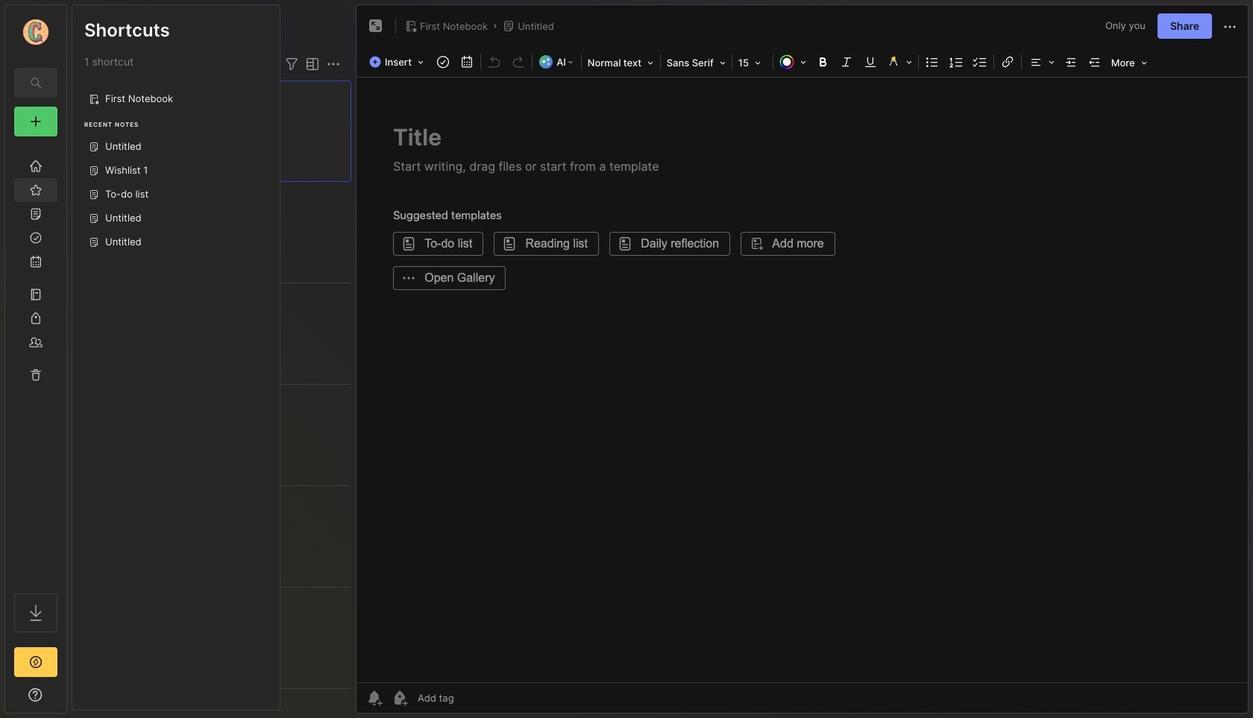 Task type: describe. For each thing, give the bounding box(es) containing it.
highlight image
[[883, 51, 917, 72]]

insert link image
[[998, 51, 1019, 72]]

bulleted list image
[[922, 51, 943, 72]]

add a reminder image
[[366, 690, 384, 708]]

insert image
[[366, 52, 431, 72]]

tree inside main element
[[5, 146, 66, 581]]

heading level image
[[583, 52, 659, 72]]

main element
[[0, 0, 72, 719]]

bold image
[[813, 51, 833, 72]]

upgrade image
[[27, 654, 45, 672]]

font color image
[[775, 51, 811, 72]]

task image
[[433, 51, 454, 72]]

click to expand image
[[65, 691, 77, 709]]



Task type: locate. For each thing, give the bounding box(es) containing it.
numbered list image
[[946, 51, 967, 72]]

WHAT'S NEW field
[[5, 684, 66, 708]]

font size image
[[734, 52, 772, 72]]

add tag image
[[391, 690, 409, 708]]

Note Editor text field
[[357, 77, 1249, 683]]

checklist image
[[970, 51, 991, 72]]

alignment image
[[1024, 51, 1060, 72]]

edit search image
[[27, 74, 45, 92]]

expand note image
[[367, 17, 385, 35]]

calendar event image
[[457, 51, 478, 72]]

italic image
[[836, 51, 857, 72]]

indent image
[[1061, 51, 1082, 72]]

Account field
[[5, 17, 66, 47]]

font family image
[[663, 52, 730, 72]]

tree
[[5, 146, 66, 581]]

outdent image
[[1085, 51, 1106, 72]]

note window element
[[356, 4, 1249, 714]]

account image
[[23, 19, 49, 45]]

underline image
[[860, 51, 881, 72]]

more image
[[1107, 52, 1152, 72]]

home image
[[28, 159, 43, 174]]



Task type: vqa. For each thing, say whether or not it's contained in the screenshot.
Home image
yes



